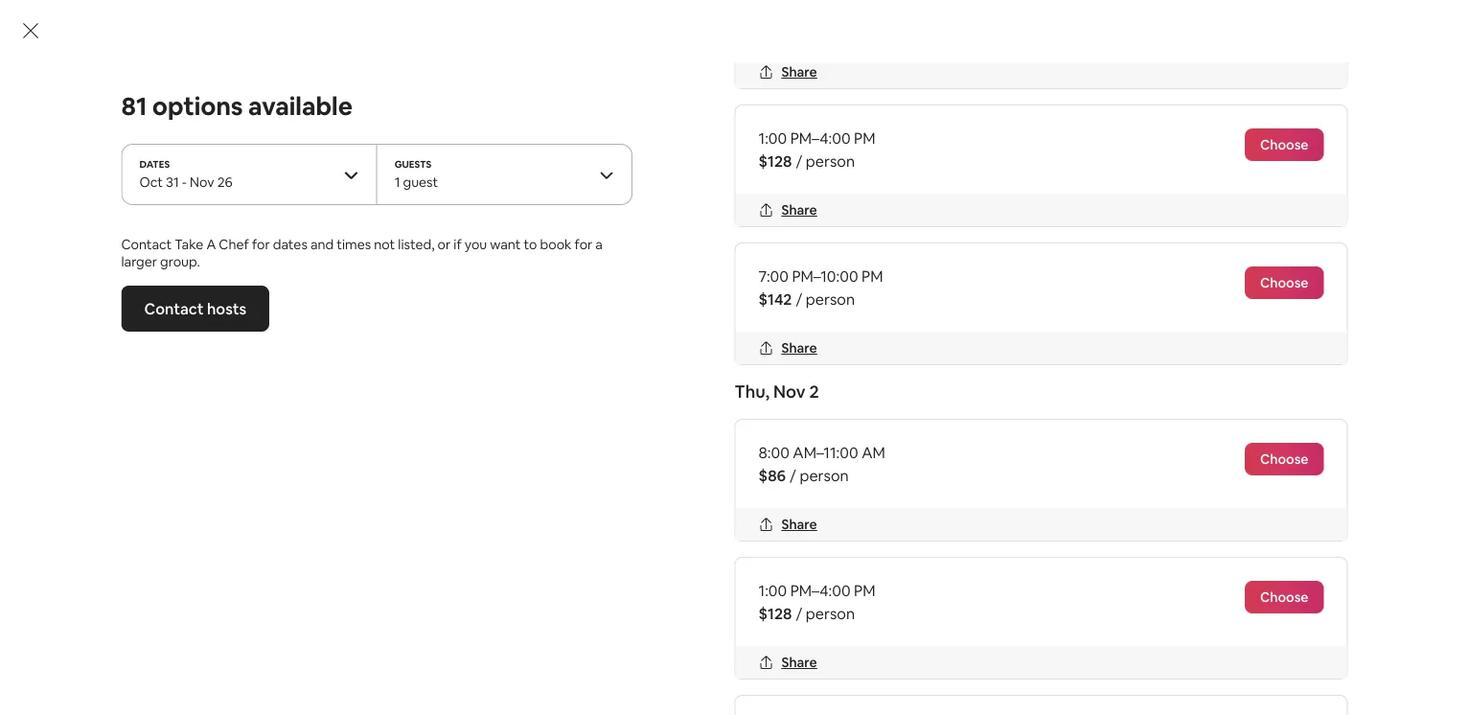 Task type: describe. For each thing, give the bounding box(es) containing it.
book
[[540, 236, 572, 253]]

2023
[[281, 144, 311, 161]]

pm inside 7:00 pm–10:00 pm $142 / person
[[862, 266, 883, 286]]

2 for thu, nov 2
[[809, 381, 819, 403]]

june 2023
[[248, 144, 311, 161]]

1 list item from the left
[[190, 0, 644, 122]]

am for 8:00 am–11:00 am
[[965, 415, 986, 432]]

2 the from the left
[[469, 202, 493, 221]]

2 list item from the left
[[735, 0, 1188, 122]]

from
[[279, 292, 327, 319]]

–
[[353, 325, 361, 345]]

26 inside dates oct 31 - nov 26
[[217, 173, 233, 191]]

5 share from the top
[[782, 654, 817, 671]]

contact for contact take a chef for dates and times not listed, or if you want to book for a larger group.
[[121, 236, 172, 253]]

2 vertical spatial available
[[216, 325, 277, 345]]

available for options
[[248, 90, 353, 122]]

1 / 2
[[1159, 321, 1183, 338]]

list containing julie
[[190, 0, 1279, 262]]

1 share from the top
[[782, 63, 817, 81]]

a
[[596, 236, 603, 253]]

nov inside choose from available dates 81 available for oct 31 – nov 26
[[364, 325, 392, 345]]

tue,
[[657, 392, 688, 411]]

group.
[[160, 253, 200, 270]]

8:00 for 8:00 am–11:00 am $86 / person
[[759, 442, 790, 462]]

0 vertical spatial pm–4:00
[[790, 128, 851, 148]]

7:00 pm–10:00 pm $142 / person
[[759, 266, 883, 309]]

chef damon was great! he was professional but personable at the same time. we loved our meal and the whole experience!
[[198, 179, 634, 221]]

hosts
[[207, 299, 247, 318]]

and inside 'chef damon was great! he was professional but personable at the same time. we loved our meal and the whole experience!'
[[439, 202, 466, 221]]

8:00 am–11:00 am $86 / person
[[759, 442, 885, 485]]

to
[[524, 236, 537, 253]]

8:00 for 8:00 am–11:00 am
[[875, 415, 902, 432]]

and inside contact take a chef for dates and times not listed, or if you want to book for a larger group.
[[310, 236, 334, 253]]

31 for dates
[[166, 173, 179, 191]]

thu, nov 2
[[735, 381, 819, 403]]

julie
[[248, 121, 281, 141]]

take
[[175, 236, 204, 253]]

am–11:00 for 8:00 am–11:00 am
[[905, 415, 963, 432]]

guests 1 guest
[[395, 158, 438, 191]]

2 for 1 / 2
[[1176, 321, 1183, 338]]

31 inside choose from available dates 81 available for oct 31 – nov 26
[[335, 325, 350, 345]]

our
[[374, 202, 398, 221]]

pm–10:00 inside tue, oct 31 7:00 pm–10:00 pm
[[687, 415, 745, 432]]

0 horizontal spatial for
[[252, 236, 270, 253]]

31 for tue,
[[722, 392, 737, 411]]

nov inside dates oct 31 - nov 26
[[190, 173, 214, 191]]

times
[[337, 236, 371, 253]]

2 share button from the top
[[751, 194, 825, 226]]

/ for first share button from the bottom of the page
[[796, 603, 803, 623]]

julie image
[[198, 123, 236, 161]]

81 options available
[[121, 90, 353, 122]]

3 share button from the top
[[751, 332, 825, 364]]

damon
[[236, 179, 287, 198]]

/ person
[[695, 465, 754, 485]]

personable
[[537, 179, 616, 198]]

5 share button from the top
[[751, 646, 825, 679]]

at
[[619, 179, 634, 198]]

he
[[366, 179, 386, 198]]

$142
[[759, 289, 792, 309]]

whole
[[496, 202, 538, 221]]

we
[[306, 202, 329, 221]]

dates inside choose from available dates 81 available for oct 31 – nov 26
[[423, 292, 478, 319]]

1:00 pm–4:00 pm
[[1093, 415, 1195, 432]]

2 share from the top
[[782, 201, 817, 219]]

contact for contact hosts
[[144, 299, 204, 318]]

guest
[[403, 173, 438, 191]]

8:00 am–11:00 am
[[875, 415, 986, 432]]

loved
[[332, 202, 371, 221]]

or
[[438, 236, 451, 253]]

4 share from the top
[[782, 516, 817, 533]]

oct for dates
[[139, 173, 163, 191]]

am–11:00 for 8:00 am–11:00 am $86 / person
[[793, 442, 858, 462]]

but
[[509, 179, 534, 198]]

julie image
[[198, 123, 236, 161]]

pm–10:00 inside 7:00 pm–10:00 pm $142 / person
[[792, 266, 858, 286]]

if
[[454, 236, 462, 253]]



Task type: locate. For each thing, give the bounding box(es) containing it.
oct right tue,
[[691, 392, 719, 411]]

june
[[248, 144, 278, 161]]

1 vertical spatial 1:00 pm–4:00 pm $128 / person
[[759, 580, 876, 623]]

0 horizontal spatial list item
[[190, 0, 644, 122]]

/
[[796, 151, 803, 171], [796, 289, 802, 309], [1167, 321, 1173, 338], [695, 465, 701, 485], [790, 465, 796, 485], [796, 603, 803, 623]]

1:00
[[759, 128, 787, 148], [1093, 415, 1118, 432], [759, 580, 787, 600]]

31 inside dates oct 31 - nov 26
[[166, 173, 179, 191]]

pm–10:00 down tue,
[[687, 415, 745, 432]]

for inside choose from available dates 81 available for oct 31 – nov 26
[[281, 325, 301, 345]]

0 horizontal spatial nov
[[190, 173, 214, 191]]

1 vertical spatial 31
[[335, 325, 350, 345]]

the down professional
[[469, 202, 493, 221]]

1 horizontal spatial 8:00
[[875, 415, 902, 432]]

professional
[[420, 179, 506, 198]]

the up a
[[198, 202, 222, 221]]

1 vertical spatial chef
[[219, 236, 249, 253]]

nov right -
[[190, 173, 214, 191]]

0 vertical spatial chef
[[198, 179, 232, 198]]

1 was from the left
[[291, 179, 318, 198]]

26 inside choose from available dates 81 available for oct 31 – nov 26
[[395, 325, 413, 345]]

81 inside choose from available dates 81 available for oct 31 – nov 26
[[198, 325, 213, 345]]

dates
[[273, 236, 308, 253], [423, 292, 478, 319]]

4 share button from the top
[[751, 508, 825, 541]]

person
[[806, 151, 855, 171], [806, 289, 855, 309], [705, 465, 754, 485], [800, 465, 849, 485], [806, 603, 855, 623]]

options
[[152, 90, 243, 122]]

2 $128 from the top
[[759, 603, 792, 623]]

contact left take
[[121, 236, 172, 253]]

chef inside contact take a chef for dates and times not listed, or if you want to book for a larger group.
[[219, 236, 249, 253]]

0 horizontal spatial was
[[291, 179, 318, 198]]

oct for tue,
[[691, 392, 719, 411]]

pm
[[854, 128, 876, 148], [862, 266, 883, 286], [748, 415, 766, 432], [1176, 415, 1195, 432], [854, 580, 876, 600]]

and
[[439, 202, 466, 221], [310, 236, 334, 253]]

guests
[[395, 158, 431, 170]]

31 left –
[[335, 325, 350, 345]]

1 right the he at the left of page
[[395, 173, 400, 191]]

1 $128 from the top
[[759, 151, 792, 171]]

1 horizontal spatial the
[[469, 202, 493, 221]]

nov right thu,
[[774, 381, 806, 403]]

0 vertical spatial 31
[[166, 173, 179, 191]]

1 horizontal spatial was
[[389, 179, 417, 198]]

oct down dates at the top of page
[[139, 173, 163, 191]]

time.
[[266, 202, 302, 221]]

0 horizontal spatial dates
[[273, 236, 308, 253]]

contact hosts link
[[121, 286, 270, 332]]

0 vertical spatial 7:00
[[759, 266, 789, 286]]

nov
[[190, 173, 214, 191], [364, 325, 392, 345], [774, 381, 806, 403]]

1 horizontal spatial 81
[[198, 325, 213, 345]]

dates
[[139, 158, 170, 170]]

26 right –
[[395, 325, 413, 345]]

1 share button from the top
[[751, 56, 825, 88]]

1 vertical spatial am
[[862, 442, 885, 462]]

am–11:00 inside 8:00 am–11:00 am $86 / person
[[793, 442, 858, 462]]

experience!
[[542, 202, 624, 221]]

0 vertical spatial 2
[[1176, 321, 1183, 338]]

1 horizontal spatial nov
[[364, 325, 392, 345]]

1 inside guests 1 guest
[[395, 173, 400, 191]]

am for 8:00 am–11:00 am $86 / person
[[862, 442, 885, 462]]

0 horizontal spatial 31
[[166, 173, 179, 191]]

1 horizontal spatial am–11:00
[[905, 415, 963, 432]]

choose
[[198, 292, 274, 319]]

chef
[[198, 179, 232, 198], [219, 236, 249, 253]]

share
[[782, 63, 817, 81], [782, 201, 817, 219], [782, 339, 817, 357], [782, 516, 817, 533], [782, 654, 817, 671]]

share button
[[751, 56, 825, 88], [751, 194, 825, 226], [751, 332, 825, 364], [751, 508, 825, 541], [751, 646, 825, 679]]

want
[[490, 236, 521, 253]]

oct inside dates oct 31 - nov 26
[[139, 173, 163, 191]]

7:00
[[759, 266, 789, 286], [657, 415, 684, 432]]

/ for second share button from the bottom
[[790, 465, 796, 485]]

1 vertical spatial available
[[332, 292, 418, 319]]

oct inside choose from available dates 81 available for oct 31 – nov 26
[[304, 325, 331, 345]]

person inside 7:00 pm–10:00 pm $142 / person
[[806, 289, 855, 309]]

oct inside tue, oct 31 7:00 pm–10:00 pm
[[691, 392, 719, 411]]

/ inside 7:00 pm–10:00 pm $142 / person
[[796, 289, 802, 309]]

1:00 pm–4:00 pm $128 / person
[[759, 128, 876, 171], [759, 580, 876, 623]]

0 vertical spatial $128
[[759, 151, 792, 171]]

2 horizontal spatial oct
[[691, 392, 719, 411]]

0 vertical spatial pm–10:00
[[792, 266, 858, 286]]

1 horizontal spatial 1
[[1159, 321, 1164, 338]]

pm–10:00 up $142
[[792, 266, 858, 286]]

7:00 down tue,
[[657, 415, 684, 432]]

larger
[[121, 253, 157, 270]]

pm–4:00
[[790, 128, 851, 148], [1121, 415, 1174, 432], [790, 580, 851, 600]]

0 vertical spatial 8:00
[[875, 415, 902, 432]]

contact hosts
[[144, 299, 247, 318]]

0 vertical spatial nov
[[190, 173, 214, 191]]

2 horizontal spatial 31
[[722, 392, 737, 411]]

2
[[1176, 321, 1183, 338], [809, 381, 819, 403]]

1 vertical spatial contact
[[144, 299, 204, 318]]

1 the from the left
[[198, 202, 222, 221]]

you
[[465, 236, 487, 253]]

1 vertical spatial $128
[[759, 603, 792, 623]]

list
[[190, 0, 1279, 262]]

pm inside tue, oct 31 7:00 pm–10:00 pm
[[748, 415, 766, 432]]

31
[[166, 173, 179, 191], [335, 325, 350, 345], [722, 392, 737, 411]]

2 was from the left
[[389, 179, 417, 198]]

dates inside contact take a chef for dates and times not listed, or if you want to book for a larger group.
[[273, 236, 308, 253]]

0 vertical spatial am
[[965, 415, 986, 432]]

$128
[[759, 151, 792, 171], [759, 603, 792, 623]]

2 vertical spatial oct
[[691, 392, 719, 411]]

/ for 3rd share button from the bottom of the page
[[796, 289, 802, 309]]

31 left -
[[166, 173, 179, 191]]

great!
[[321, 179, 363, 198]]

7:00 inside tue, oct 31 7:00 pm–10:00 pm
[[657, 415, 684, 432]]

0 horizontal spatial 26
[[217, 173, 233, 191]]

8:00 inside 8:00 am–11:00 am $86 / person
[[759, 442, 790, 462]]

and left times
[[310, 236, 334, 253]]

0 horizontal spatial the
[[198, 202, 222, 221]]

contact take a chef for dates and times not listed, or if you want to book for a larger group.
[[121, 236, 603, 270]]

contact inside contact take a chef for dates and times not listed, or if you want to book for a larger group.
[[121, 236, 172, 253]]

list item
[[190, 0, 644, 122], [735, 0, 1188, 122]]

1
[[395, 173, 400, 191], [1159, 321, 1164, 338]]

contact
[[121, 236, 172, 253], [144, 299, 204, 318]]

1 1:00 pm–4:00 pm $128 / person from the top
[[759, 128, 876, 171]]

1 vertical spatial and
[[310, 236, 334, 253]]

-
[[182, 173, 187, 191]]

chef inside 'chef damon was great! he was professional but personable at the same time. we loved our meal and the whole experience!'
[[198, 179, 232, 198]]

0 vertical spatial and
[[439, 202, 466, 221]]

7:00 up $142
[[759, 266, 789, 286]]

8:00
[[875, 415, 902, 432], [759, 442, 790, 462]]

available up –
[[332, 292, 418, 319]]

3 share from the top
[[782, 339, 817, 357]]

1 vertical spatial pm–4:00
[[1121, 415, 1174, 432]]

0 horizontal spatial oct
[[139, 173, 163, 191]]

26 up same
[[217, 173, 233, 191]]

1 vertical spatial 2
[[809, 381, 819, 403]]

2 vertical spatial pm–4:00
[[790, 580, 851, 600]]

8:00 up $86
[[759, 442, 790, 462]]

meal
[[401, 202, 436, 221]]

26
[[217, 173, 233, 191], [395, 325, 413, 345]]

for down from
[[281, 325, 301, 345]]

listed,
[[398, 236, 435, 253]]

0 vertical spatial available
[[248, 90, 353, 122]]

31 inside tue, oct 31 7:00 pm–10:00 pm
[[722, 392, 737, 411]]

dates down the time.
[[273, 236, 308, 253]]

chef right -
[[198, 179, 232, 198]]

1 horizontal spatial list item
[[735, 0, 1188, 122]]

0 vertical spatial dates
[[273, 236, 308, 253]]

0 horizontal spatial 7:00
[[657, 415, 684, 432]]

0 horizontal spatial 1
[[395, 173, 400, 191]]

available for from
[[332, 292, 418, 319]]

1:00 pm–4:00 pm $128 / person for second share button
[[759, 128, 876, 171]]

am–11:00
[[905, 415, 963, 432], [793, 442, 858, 462]]

1 horizontal spatial oct
[[304, 325, 331, 345]]

for left a
[[575, 236, 593, 253]]

1 horizontal spatial and
[[439, 202, 466, 221]]

2 vertical spatial nov
[[774, 381, 806, 403]]

1 up 1:00 pm–4:00 pm on the right bottom of the page
[[1159, 321, 1164, 338]]

was down guests
[[389, 179, 417, 198]]

am
[[965, 415, 986, 432], [862, 442, 885, 462]]

2 horizontal spatial nov
[[774, 381, 806, 403]]

0 vertical spatial 1
[[395, 173, 400, 191]]

0 vertical spatial contact
[[121, 236, 172, 253]]

0 horizontal spatial 81
[[121, 90, 147, 122]]

for
[[252, 236, 270, 253], [575, 236, 593, 253], [281, 325, 301, 345]]

thu,
[[735, 381, 770, 403]]

2 horizontal spatial for
[[575, 236, 593, 253]]

0 vertical spatial oct
[[139, 173, 163, 191]]

dates down or
[[423, 292, 478, 319]]

1 vertical spatial 1
[[1159, 321, 1164, 338]]

2 vertical spatial 1:00
[[759, 580, 787, 600]]

0 horizontal spatial and
[[310, 236, 334, 253]]

1 horizontal spatial am
[[965, 415, 986, 432]]

person inside 8:00 am–11:00 am $86 / person
[[800, 465, 849, 485]]

1 horizontal spatial 2
[[1176, 321, 1183, 338]]

1 vertical spatial pm–10:00
[[687, 415, 745, 432]]

chef right a
[[219, 236, 249, 253]]

1 vertical spatial 7:00
[[657, 415, 684, 432]]

available up 2023
[[248, 90, 353, 122]]

1 horizontal spatial 26
[[395, 325, 413, 345]]

1 vertical spatial am–11:00
[[793, 442, 858, 462]]

1 vertical spatial dates
[[423, 292, 478, 319]]

0 vertical spatial 1:00
[[759, 128, 787, 148]]

available
[[248, 90, 353, 122], [332, 292, 418, 319], [216, 325, 277, 345]]

oct
[[139, 173, 163, 191], [304, 325, 331, 345], [691, 392, 719, 411]]

available down choose
[[216, 325, 277, 345]]

1 vertical spatial 26
[[395, 325, 413, 345]]

a
[[206, 236, 216, 253]]

1 horizontal spatial 7:00
[[759, 266, 789, 286]]

1 vertical spatial 1:00
[[1093, 415, 1118, 432]]

1 vertical spatial 81
[[198, 325, 213, 345]]

81
[[121, 90, 147, 122], [198, 325, 213, 345]]

choose from available dates 81 available for oct 31 – nov 26
[[198, 292, 478, 345]]

0 vertical spatial 26
[[217, 173, 233, 191]]

0 horizontal spatial am
[[862, 442, 885, 462]]

$86
[[759, 465, 786, 485]]

for down same
[[252, 236, 270, 253]]

nov right –
[[364, 325, 392, 345]]

1 horizontal spatial 31
[[335, 325, 350, 345]]

2 1:00 pm–4:00 pm $128 / person from the top
[[759, 580, 876, 623]]

0 horizontal spatial am–11:00
[[793, 442, 858, 462]]

8:00 up 8:00 am–11:00 am $86 / person
[[875, 415, 902, 432]]

pm–10:00
[[792, 266, 858, 286], [687, 415, 745, 432]]

am inside 8:00 am–11:00 am $86 / person
[[862, 442, 885, 462]]

0 vertical spatial am–11:00
[[905, 415, 963, 432]]

7:00 inside 7:00 pm–10:00 pm $142 / person
[[759, 266, 789, 286]]

tue, oct 31 7:00 pm–10:00 pm
[[657, 392, 766, 432]]

/ inside 8:00 am–11:00 am $86 / person
[[790, 465, 796, 485]]

31 right tue,
[[722, 392, 737, 411]]

1 vertical spatial oct
[[304, 325, 331, 345]]

and down professional
[[439, 202, 466, 221]]

was
[[291, 179, 318, 198], [389, 179, 417, 198]]

the
[[198, 202, 222, 221], [469, 202, 493, 221]]

0 horizontal spatial 2
[[809, 381, 819, 403]]

0 vertical spatial 81
[[121, 90, 147, 122]]

1 horizontal spatial dates
[[423, 292, 478, 319]]

0 horizontal spatial pm–10:00
[[687, 415, 745, 432]]

1 horizontal spatial for
[[281, 325, 301, 345]]

contact down "group."
[[144, 299, 204, 318]]

1 horizontal spatial pm–10:00
[[792, 266, 858, 286]]

dates oct 31 - nov 26
[[139, 158, 233, 191]]

0 horizontal spatial 8:00
[[759, 442, 790, 462]]

1:00 pm–4:00 pm $128 / person for first share button from the bottom of the page
[[759, 580, 876, 623]]

same
[[225, 202, 263, 221]]

81 up dates at the top of page
[[121, 90, 147, 122]]

1 vertical spatial nov
[[364, 325, 392, 345]]

was up we
[[291, 179, 318, 198]]

not
[[374, 236, 395, 253]]

2 vertical spatial 31
[[722, 392, 737, 411]]

oct down from
[[304, 325, 331, 345]]

/ for second share button
[[796, 151, 803, 171]]

1 vertical spatial 8:00
[[759, 442, 790, 462]]

81 down contact hosts
[[198, 325, 213, 345]]

0 vertical spatial 1:00 pm–4:00 pm $128 / person
[[759, 128, 876, 171]]



Task type: vqa. For each thing, say whether or not it's contained in the screenshot.


